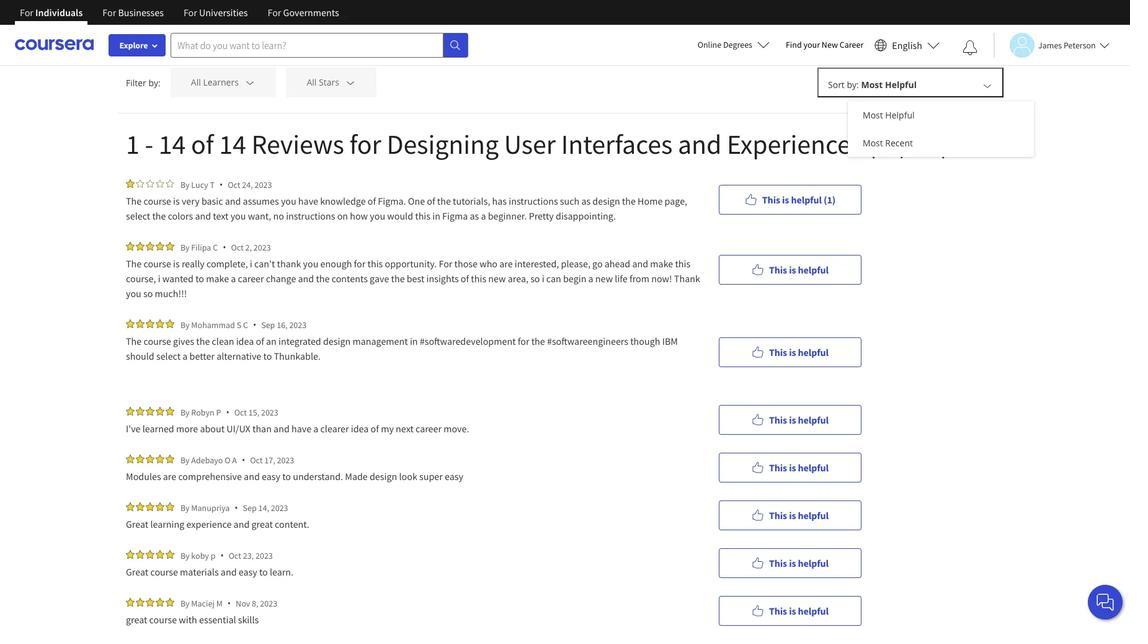Task type: vqa. For each thing, say whether or not it's contained in the screenshot.
the bottommost for
yes



Task type: describe. For each thing, give the bounding box(es) containing it.
content.
[[275, 518, 309, 530]]

no
[[273, 210, 284, 222]]

the left #softwareengineers
[[531, 335, 545, 347]]

oct for thank
[[231, 242, 244, 253]]

this for great course with essential skills
[[769, 604, 787, 617]]

from
[[630, 272, 649, 285]]

this is helpful button for great course materials and easy to learn.
[[719, 548, 862, 578]]

16,
[[277, 319, 288, 330]]

the left colors
[[152, 210, 166, 222]]

this for i've learned more about ui/ux than and have a clearer idea of my next career move.
[[769, 413, 787, 426]]

• right t at the top
[[220, 179, 223, 190]]

2 star image from the left
[[146, 179, 154, 188]]

complete,
[[206, 257, 248, 270]]

by for the course is really complete, i can't thank you enough for this opportunity. for those who are interested, please, go ahead and make this course, i wanted to make a career change and the contents gave the best insights of this new area, so i can begin a new life from now! thank you so much!!!
[[180, 242, 190, 253]]

move.
[[444, 422, 469, 435]]

life
[[615, 272, 628, 285]]

1 star image from the left
[[136, 179, 145, 188]]

businesses
[[118, 6, 164, 19]]

this is helpful button for the course is really complete, i can't thank you enough for this opportunity. for those who are interested, please, go ahead and make this course, i wanted to make a career change and the contents gave the best insights of this new area, so i can begin a new life from now! thank you so much!!!
[[719, 255, 862, 284]]

for for universities
[[184, 6, 197, 19]]

reviews
[[251, 127, 344, 161]]

opportunity.
[[385, 257, 437, 270]]

you right text at the top
[[231, 210, 246, 222]]

a right begin
[[588, 272, 593, 285]]

select inside the course is very basic and assumes you have knowledge of figma. one of the tutorials, has instructions such as design the home page, select the colors and text you want, no instructions on how you would this in figma as a beginner. pretty disappointing.
[[126, 210, 150, 222]]

What do you want to learn? text field
[[171, 33, 443, 57]]

the course is very basic and assumes you have knowledge of figma. one of the tutorials, has instructions such as design the home page, select the colors and text you want, no instructions on how you would this in figma as a beginner. pretty disappointing.
[[126, 195, 689, 222]]

2 horizontal spatial i
[[542, 272, 544, 285]]

one
[[408, 195, 425, 207]]

• right p
[[226, 406, 229, 418]]

disappointing.
[[556, 210, 616, 222]]

2023 inside "by mohammad s c • sep 16, 2023"
[[289, 319, 307, 330]]

oct for have
[[234, 407, 247, 418]]

1 horizontal spatial instructions
[[509, 195, 558, 207]]

this is helpful for great course with essential skills
[[769, 604, 829, 617]]

helpful for great course materials and easy to learn.
[[798, 557, 829, 569]]

english button
[[870, 25, 945, 65]]

james peterson
[[1038, 39, 1096, 51]]

thunkable.
[[274, 350, 321, 362]]

next
[[396, 422, 414, 435]]

2023 inside by manupriya • sep 14, 2023
[[271, 502, 288, 513]]

figma.
[[378, 195, 406, 207]]

2 chevron down image from the left
[[345, 77, 356, 88]]

great learning experience and great content.
[[126, 518, 311, 530]]

online
[[698, 39, 721, 50]]

this up the gave
[[368, 257, 383, 270]]

filipa
[[191, 242, 211, 253]]

robyn
[[191, 407, 214, 418]]

by manupriya • sep 14, 2023
[[180, 502, 288, 514]]

helpful for great course with essential skills
[[798, 604, 829, 617]]

and down by koby p • oct 23, 2023
[[221, 566, 237, 578]]

this down who
[[471, 272, 486, 285]]

best
[[407, 272, 424, 285]]

by for the course gives the clean idea of an integrated design management in #softwaredevelopment for the #softwareengineers though ibm should select a better alternative to thunkable.
[[180, 319, 190, 330]]

and down basic
[[195, 210, 211, 222]]

designing
[[387, 127, 499, 161]]

is for the course is really complete, i can't thank you enough for this opportunity. for those who are interested, please, go ahead and make this course, i wanted to make a career change and the contents gave the best insights of this new area, so i can begin a new life from now! thank you so much!!!
[[789, 263, 796, 276]]

17,
[[264, 454, 275, 466]]

this inside the course is very basic and assumes you have knowledge of figma. one of the tutorials, has instructions such as design the home page, select the colors and text you want, no instructions on how you would this in figma as a beginner. pretty disappointing.
[[415, 210, 430, 222]]

this is helpful for i've learned more about ui/ux than and have a clearer idea of my next career move.
[[769, 413, 829, 426]]

1 vertical spatial career
[[416, 422, 442, 435]]

helpful for great learning experience and great content.
[[798, 509, 829, 521]]

of left my
[[371, 422, 379, 435]]

experiences
[[727, 127, 862, 161]]

insights
[[426, 272, 459, 285]]

this up thank
[[675, 257, 690, 270]]

the down enough
[[316, 272, 330, 285]]

menu containing most helpful
[[848, 101, 1034, 157]]

this is helpful for great learning experience and great content.
[[769, 509, 829, 521]]

3 star image from the left
[[156, 179, 164, 188]]

4 star image from the left
[[166, 179, 174, 188]]

1 14 from the left
[[159, 127, 186, 161]]

2023 inside by robyn p • oct 15, 2023
[[261, 407, 278, 418]]

you right thank in the left of the page
[[303, 257, 318, 270]]

course for the course gives the clean idea of an integrated design management in #softwaredevelopment for the #softwareengineers though ibm should select a better alternative to thunkable.
[[144, 335, 171, 347]]

really
[[182, 257, 205, 270]]

a left "clearer"
[[313, 422, 318, 435]]

great for great learning experience and great content.
[[126, 518, 148, 530]]

text
[[213, 210, 229, 222]]

can't
[[254, 257, 275, 270]]

explore button
[[109, 34, 166, 56]]

how
[[350, 210, 368, 222]]

is for i've learned more about ui/ux than and have a clearer idea of my next career move.
[[789, 413, 796, 426]]

and down by manupriya • sep 14, 2023
[[234, 518, 250, 530]]

super
[[419, 470, 443, 483]]

individuals
[[35, 6, 83, 19]]

comprehensive
[[178, 470, 242, 483]]

this for great learning experience and great content.
[[769, 509, 787, 521]]

more
[[176, 422, 198, 435]]

manupriya
[[191, 502, 230, 513]]

2023 inside by filipa c • oct 2, 2023
[[254, 242, 271, 253]]

your
[[804, 39, 820, 50]]

is for the course gives the clean idea of an integrated design management in #softwaredevelopment for the #softwareengineers though ibm should select a better alternative to thunkable.
[[789, 346, 796, 358]]

oct for you
[[228, 179, 240, 190]]

the left home
[[622, 195, 636, 207]]

to inside the course is really complete, i can't thank you enough for this opportunity. for those who are interested, please, go ahead and make this course, i wanted to make a career change and the contents gave the best insights of this new area, so i can begin a new life from now! thank you so much!!!
[[195, 272, 204, 285]]

has
[[492, 195, 507, 207]]

the for the course gives the clean idea of an integrated design management in #softwaredevelopment for the #softwareengineers though ibm should select a better alternative to thunkable.
[[126, 335, 142, 347]]

idea inside "the course gives the clean idea of an integrated design management in #softwaredevelopment for the #softwareengineers though ibm should select a better alternative to thunkable."
[[236, 335, 254, 347]]

this is helpful button for great course with essential skills
[[719, 596, 862, 626]]

interfaces
[[561, 127, 673, 161]]

o
[[225, 454, 230, 466]]

0 horizontal spatial make
[[206, 272, 229, 285]]

who
[[480, 257, 497, 270]]

and down by adebayo o a • oct 17, 2023
[[244, 470, 260, 483]]

oct inside by adebayo o a • oct 17, 2023
[[250, 454, 263, 466]]

star
[[163, 24, 181, 36]]

you right how
[[370, 210, 385, 222]]

wanted
[[162, 272, 193, 285]]

are inside the course is really complete, i can't thank you enough for this opportunity. for those who are interested, please, go ahead and make this course, i wanted to make a career change and the contents gave the best insights of this new area, so i can begin a new life from now! thank you so much!!!
[[499, 257, 513, 270]]

course for the course is really complete, i can't thank you enough for this opportunity. for those who are interested, please, go ahead and make this course, i wanted to make a career change and the contents gave the best insights of this new area, so i can begin a new life from now! thank you so much!!!
[[144, 257, 171, 270]]

colors
[[168, 210, 193, 222]]

learned
[[142, 422, 174, 435]]

design inside the course is very basic and assumes you have knowledge of figma. one of the tutorials, has instructions such as design the home page, select the colors and text you want, no instructions on how you would this in figma as a beginner. pretty disappointing.
[[593, 195, 620, 207]]

understand.
[[293, 470, 343, 483]]

8,
[[252, 598, 258, 609]]

this is helpful for the course is really complete, i can't thank you enough for this opportunity. for those who are interested, please, go ahead and make this course, i wanted to make a career change and the contents gave the best insights of this new area, so i can begin a new life from now! thank you so much!!!
[[769, 263, 829, 276]]

sort
[[828, 79, 845, 91]]

a inside "the course gives the clean idea of an integrated design management in #softwaredevelopment for the #softwareengineers though ibm should select a better alternative to thunkable."
[[183, 350, 188, 362]]

coursera image
[[15, 35, 94, 55]]

1 - 14 of 14 reviews for designing user interfaces and experiences (ui/ux)
[[126, 127, 949, 161]]

of inside the course is really complete, i can't thank you enough for this opportunity. for those who are interested, please, go ahead and make this course, i wanted to make a career change and the contents gave the best insights of this new area, so i can begin a new life from now! thank you so much!!!
[[461, 272, 469, 285]]

and right the than
[[274, 422, 290, 435]]

by for great course with essential skills
[[180, 598, 190, 609]]

great course with essential skills
[[126, 613, 261, 626]]

to inside "the course gives the clean idea of an integrated design management in #softwaredevelopment for the #softwareengineers though ibm should select a better alternative to thunkable."
[[263, 350, 272, 362]]

2 14 from the left
[[219, 127, 246, 161]]

1 horizontal spatial idea
[[351, 422, 369, 435]]

this for great course materials and easy to learn.
[[769, 557, 787, 569]]

for inside the course is really complete, i can't thank you enough for this opportunity. for those who are interested, please, go ahead and make this course, i wanted to make a career change and the contents gave the best insights of this new area, so i can begin a new life from now! thank you so much!!!
[[354, 257, 366, 270]]

this is helpful button for modules are comprehensive and easy to understand. made design look super easy
[[719, 452, 862, 482]]

great for great course materials and easy to learn.
[[126, 566, 148, 578]]

this is helpful button for i've learned more about ui/ux than and have a clearer idea of my next career move.
[[719, 405, 862, 434]]

this for the course is very basic and assumes you have knowledge of figma. one of the tutorials, has instructions such as design the home page, select the colors and text you want, no instructions on how you would this in figma as a beginner. pretty disappointing.
[[762, 193, 780, 206]]

a
[[232, 454, 237, 466]]

see all 5 star reviews button
[[126, 9, 229, 51]]

helpful for the course gives the clean idea of an integrated design management in #softwaredevelopment for the #softwareengineers though ibm should select a better alternative to thunkable.
[[798, 346, 829, 358]]

by for the course is very basic and assumes you have knowledge of figma. one of the tutorials, has instructions such as design the home page, select the colors and text you want, no instructions on how you would this in figma as a beginner. pretty disappointing.
[[180, 179, 190, 190]]

online degrees
[[698, 39, 752, 50]]

• right the p
[[220, 550, 224, 561]]

is for great learning experience and great content.
[[789, 509, 796, 521]]

course for great course with essential skills
[[149, 613, 177, 626]]

you up no
[[281, 195, 296, 207]]

by for great course materials and easy to learn.
[[180, 550, 190, 561]]

skills
[[238, 613, 259, 626]]

made
[[345, 470, 368, 483]]

for inside the course is really complete, i can't thank you enough for this opportunity. for those who are interested, please, go ahead and make this course, i wanted to make a career change and the contents gave the best insights of this new area, so i can begin a new life from now! thank you so much!!!
[[439, 257, 452, 270]]

to left the learn.
[[259, 566, 268, 578]]

banner navigation
[[10, 0, 349, 34]]

m
[[216, 598, 223, 609]]

1 horizontal spatial i
[[250, 257, 252, 270]]

though
[[630, 335, 660, 347]]

0 horizontal spatial great
[[126, 613, 147, 626]]

by filipa c • oct 2, 2023
[[180, 241, 271, 253]]

pretty
[[529, 210, 554, 222]]

career inside the course is really complete, i can't thank you enough for this opportunity. for those who are interested, please, go ahead and make this course, i wanted to make a career change and the contents gave the best insights of this new area, so i can begin a new life from now! thank you so much!!!
[[238, 272, 264, 285]]

ibm
[[662, 335, 678, 347]]

• up great learning experience and great content.
[[235, 502, 238, 514]]

adebayo
[[191, 454, 223, 466]]

interested,
[[515, 257, 559, 270]]

helpful for modules are comprehensive and easy to understand. made design look super easy
[[798, 461, 829, 474]]

in inside "the course gives the clean idea of an integrated design management in #softwaredevelopment for the #softwareengineers though ibm should select a better alternative to thunkable."
[[410, 335, 418, 347]]

p
[[211, 550, 216, 561]]

chevron down image
[[982, 80, 993, 91]]

user
[[504, 127, 556, 161]]

design inside "the course gives the clean idea of an integrated design management in #softwaredevelopment for the #softwareengineers though ibm should select a better alternative to thunkable."
[[323, 335, 351, 347]]

mohammad
[[191, 319, 235, 330]]

chat with us image
[[1095, 592, 1115, 612]]

of up how
[[368, 195, 376, 207]]

the course is really complete, i can't thank you enough for this opportunity. for those who are interested, please, go ahead and make this course, i wanted to make a career change and the contents gave the best insights of this new area, so i can begin a new life from now! thank you so much!!!
[[126, 257, 702, 300]]

14,
[[258, 502, 269, 513]]

0 vertical spatial so
[[530, 272, 540, 285]]

peterson
[[1064, 39, 1096, 51]]

easy for learn.
[[239, 566, 257, 578]]

15,
[[249, 407, 259, 418]]

enough
[[320, 257, 352, 270]]

and up the from
[[632, 257, 648, 270]]

and down thank in the left of the page
[[298, 272, 314, 285]]

i've
[[126, 422, 141, 435]]

such
[[560, 195, 579, 207]]



Task type: locate. For each thing, give the bounding box(es) containing it.
2023 right 14,
[[271, 502, 288, 513]]

new
[[822, 39, 838, 50]]

look
[[399, 470, 417, 483]]

most up the most helpful
[[861, 79, 883, 91]]

the up figma at the top left
[[437, 195, 451, 207]]

idea up alternative
[[236, 335, 254, 347]]

by: right filter on the top left of page
[[149, 77, 161, 88]]

and
[[678, 127, 722, 161], [225, 195, 241, 207], [195, 210, 211, 222], [632, 257, 648, 270], [298, 272, 314, 285], [274, 422, 290, 435], [244, 470, 260, 483], [234, 518, 250, 530], [221, 566, 237, 578]]

0 horizontal spatial as
[[470, 210, 479, 222]]

course for great course materials and easy to learn.
[[150, 566, 178, 578]]

this down one
[[415, 210, 430, 222]]

2 this is helpful from the top
[[769, 346, 829, 358]]

most helpful
[[863, 109, 915, 121]]

by for i've learned more about ui/ux than and have a clearer idea of my next career move.
[[180, 407, 190, 418]]

for left 'governments'
[[268, 6, 281, 19]]

0 vertical spatial sep
[[261, 319, 275, 330]]

1 horizontal spatial chevron down image
[[345, 77, 356, 88]]

c right filipa
[[213, 242, 218, 253]]

by: for sort
[[847, 79, 859, 91]]

clean
[[212, 335, 234, 347]]

this for the course gives the clean idea of an integrated design management in #softwaredevelopment for the #softwareengineers though ibm should select a better alternative to thunkable.
[[769, 346, 787, 358]]

most recent menu item
[[848, 129, 1034, 157]]

1 vertical spatial are
[[163, 470, 176, 483]]

have left knowledge
[[298, 195, 318, 207]]

helpful up the most helpful
[[885, 79, 917, 91]]

of left 'an'
[[256, 335, 264, 347]]

in left figma at the top left
[[432, 210, 440, 222]]

sep inside by manupriya • sep 14, 2023
[[243, 502, 257, 513]]

by left koby
[[180, 550, 190, 561]]

for for businesses
[[103, 6, 116, 19]]

1 vertical spatial in
[[410, 335, 418, 347]]

for individuals
[[20, 6, 83, 19]]

for for governments
[[268, 6, 281, 19]]

0 horizontal spatial sep
[[243, 502, 257, 513]]

0 vertical spatial the
[[126, 195, 142, 207]]

c right s
[[243, 319, 248, 330]]

thank
[[674, 272, 700, 285]]

the left best
[[391, 272, 405, 285]]

course up colors
[[144, 195, 171, 207]]

idea right "clearer"
[[351, 422, 369, 435]]

of
[[191, 127, 214, 161], [368, 195, 376, 207], [427, 195, 435, 207], [461, 272, 469, 285], [256, 335, 264, 347], [371, 422, 379, 435]]

the for the course is very basic and assumes you have knowledge of figma. one of the tutorials, has instructions such as design the home page, select the colors and text you want, no instructions on how you would this in figma as a beginner. pretty disappointing.
[[126, 195, 142, 207]]

0 vertical spatial are
[[499, 257, 513, 270]]

explore
[[119, 40, 148, 51]]

the up course,
[[126, 257, 142, 270]]

the course gives the clean idea of an integrated design management in #softwaredevelopment for the #softwareengineers though ibm should select a better alternative to thunkable.
[[126, 335, 680, 362]]

0 horizontal spatial select
[[126, 210, 150, 222]]

for up insights
[[439, 257, 452, 270]]

helpful inside menu item
[[885, 109, 915, 121]]

this is helpful for modules are comprehensive and easy to understand. made design look super easy
[[769, 461, 829, 474]]

2 vertical spatial design
[[370, 470, 397, 483]]

• right s
[[253, 319, 256, 331]]

select left colors
[[126, 210, 150, 222]]

-
[[145, 127, 153, 161]]

8 by from the top
[[180, 598, 190, 609]]

0 horizontal spatial so
[[143, 287, 153, 300]]

1 vertical spatial helpful
[[885, 109, 915, 121]]

the inside the course is very basic and assumes you have knowledge of figma. one of the tutorials, has instructions such as design the home page, select the colors and text you want, no instructions on how you would this in figma as a beginner. pretty disappointing.
[[126, 195, 142, 207]]

is inside the course is very basic and assumes you have knowledge of figma. one of the tutorials, has instructions such as design the home page, select the colors and text you want, no instructions on how you would this in figma as a beginner. pretty disappointing.
[[173, 195, 180, 207]]

sep inside "by mohammad s c • sep 16, 2023"
[[261, 319, 275, 330]]

much!!!
[[155, 287, 187, 300]]

1 horizontal spatial great
[[251, 518, 273, 530]]

most for most recent
[[863, 137, 883, 149]]

thank
[[277, 257, 301, 270]]

recent
[[885, 137, 913, 149]]

0 vertical spatial have
[[298, 195, 318, 207]]

1 horizontal spatial easy
[[262, 470, 280, 483]]

2 horizontal spatial design
[[593, 195, 620, 207]]

1 new from the left
[[488, 272, 506, 285]]

1 horizontal spatial 14
[[219, 127, 246, 161]]

1 vertical spatial idea
[[351, 422, 369, 435]]

0 vertical spatial for
[[350, 127, 381, 161]]

1 horizontal spatial c
[[243, 319, 248, 330]]

filled star image
[[136, 242, 145, 251], [146, 242, 154, 251], [156, 242, 164, 251], [126, 319, 135, 328], [166, 319, 174, 328], [146, 407, 154, 416], [156, 407, 164, 416], [166, 407, 174, 416], [136, 455, 145, 463], [146, 455, 154, 463], [156, 455, 164, 463], [166, 455, 174, 463], [136, 502, 145, 511], [136, 550, 145, 559], [146, 550, 154, 559], [156, 550, 164, 559], [166, 550, 174, 559], [146, 598, 154, 607], [156, 598, 164, 607]]

c inside by filipa c • oct 2, 2023
[[213, 242, 218, 253]]

very
[[182, 195, 200, 207]]

oct inside by lucy t • oct 24, 2023
[[228, 179, 240, 190]]

for up contents
[[354, 257, 366, 270]]

this is helpful for great course materials and easy to learn.
[[769, 557, 829, 569]]

1 great from the top
[[126, 518, 148, 530]]

for for individuals
[[20, 6, 33, 19]]

james peterson button
[[994, 33, 1110, 57]]

career down the can't
[[238, 272, 264, 285]]

0 vertical spatial c
[[213, 242, 218, 253]]

select inside "the course gives the clean idea of an integrated design management in #softwaredevelopment for the #softwareengineers though ibm should select a better alternative to thunkable."
[[156, 350, 181, 362]]

alternative
[[217, 350, 261, 362]]

modules
[[126, 470, 161, 483]]

most for most helpful
[[863, 109, 883, 121]]

1 vertical spatial as
[[470, 210, 479, 222]]

of down those
[[461, 272, 469, 285]]

course for the course is very basic and assumes you have knowledge of figma. one of the tutorials, has instructions such as design the home page, select the colors and text you want, no instructions on how you would this in figma as a beginner. pretty disappointing.
[[144, 195, 171, 207]]

course
[[144, 195, 171, 207], [144, 257, 171, 270], [144, 335, 171, 347], [150, 566, 178, 578], [149, 613, 177, 626]]

as down 'tutorials,'
[[470, 210, 479, 222]]

about
[[200, 422, 225, 435]]

14 right -
[[159, 127, 186, 161]]

helpful
[[885, 79, 917, 91], [885, 109, 915, 121]]

7 by from the top
[[180, 550, 190, 561]]

1 vertical spatial sep
[[243, 502, 257, 513]]

0 horizontal spatial design
[[323, 335, 351, 347]]

7 this is helpful button from the top
[[719, 596, 862, 626]]

this inside button
[[762, 193, 780, 206]]

career
[[840, 39, 864, 50]]

contents
[[332, 272, 368, 285]]

c
[[213, 242, 218, 253], [243, 319, 248, 330]]

6 this is helpful button from the top
[[719, 548, 862, 578]]

for up reviews
[[184, 6, 197, 19]]

1 vertical spatial for
[[354, 257, 366, 270]]

great
[[251, 518, 273, 530], [126, 613, 147, 626]]

a down complete,
[[231, 272, 236, 285]]

course inside the course is really complete, i can't thank you enough for this opportunity. for those who are interested, please, go ahead and make this course, i wanted to make a career change and the contents gave the best insights of this new area, so i can begin a new life from now! thank you so much!!!
[[144, 257, 171, 270]]

• right m
[[228, 597, 231, 609]]

have inside the course is very basic and assumes you have knowledge of figma. one of the tutorials, has instructions such as design the home page, select the colors and text you want, no instructions on how you would this in figma as a beginner. pretty disappointing.
[[298, 195, 318, 207]]

(1)
[[824, 193, 836, 206]]

sep
[[261, 319, 275, 330], [243, 502, 257, 513]]

1 horizontal spatial by:
[[847, 79, 859, 91]]

for up knowledge
[[350, 127, 381, 161]]

as
[[581, 195, 591, 207], [470, 210, 479, 222]]

1 horizontal spatial are
[[499, 257, 513, 270]]

career right next on the bottom
[[416, 422, 442, 435]]

find your new career
[[786, 39, 864, 50]]

this
[[415, 210, 430, 222], [368, 257, 383, 270], [675, 257, 690, 270], [471, 272, 486, 285]]

governments
[[283, 6, 339, 19]]

the up the better
[[196, 335, 210, 347]]

by inside by manupriya • sep 14, 2023
[[180, 502, 190, 513]]

this is helpful button for the course gives the clean idea of an integrated design management in #softwaredevelopment for the #softwareengineers though ibm should select a better alternative to thunkable.
[[719, 337, 862, 367]]

by up learning
[[180, 502, 190, 513]]

is for great course with essential skills
[[789, 604, 796, 617]]

helpful for the course is really complete, i can't thank you enough for this opportunity. for those who are interested, please, go ahead and make this course, i wanted to make a career change and the contents gave the best insights of this new area, so i can begin a new life from now! thank you so much!!!
[[798, 263, 829, 276]]

in right the management
[[410, 335, 418, 347]]

0 vertical spatial design
[[593, 195, 620, 207]]

2023 right 23,
[[256, 550, 273, 561]]

0 vertical spatial make
[[650, 257, 673, 270]]

0 vertical spatial most
[[861, 79, 883, 91]]

14 up by lucy t • oct 24, 2023
[[219, 127, 246, 161]]

for left individuals
[[20, 6, 33, 19]]

0 vertical spatial as
[[581, 195, 591, 207]]

this for the course is really complete, i can't thank you enough for this opportunity. for those who are interested, please, go ahead and make this course, i wanted to make a career change and the contents gave the best insights of this new area, so i can begin a new life from now! thank you so much!!!
[[769, 263, 787, 276]]

find your new career link
[[780, 37, 870, 53]]

filter
[[126, 77, 146, 88]]

this is helpful button
[[719, 255, 862, 284], [719, 337, 862, 367], [719, 405, 862, 434], [719, 452, 862, 482], [719, 500, 862, 530], [719, 548, 862, 578], [719, 596, 862, 626]]

0 horizontal spatial chevron down image
[[245, 77, 256, 88]]

experience
[[186, 518, 232, 530]]

can
[[546, 272, 561, 285]]

1 vertical spatial great
[[126, 613, 147, 626]]

easy right the super
[[445, 470, 463, 483]]

is for modules are comprehensive and easy to understand. made design look super easy
[[789, 461, 796, 474]]

0 vertical spatial select
[[126, 210, 150, 222]]

see all 5 star reviews
[[126, 24, 216, 36]]

the inside "the course gives the clean idea of an integrated design management in #softwaredevelopment for the #softwareengineers though ibm should select a better alternative to thunkable."
[[126, 335, 142, 347]]

1 vertical spatial make
[[206, 272, 229, 285]]

2 the from the top
[[126, 257, 142, 270]]

0 vertical spatial great
[[126, 518, 148, 530]]

of inside "the course gives the clean idea of an integrated design management in #softwaredevelopment for the #softwareengineers though ibm should select a better alternative to thunkable."
[[256, 335, 264, 347]]

i right course,
[[158, 272, 160, 285]]

and down by lucy t • oct 24, 2023
[[225, 195, 241, 207]]

easy for understand.
[[262, 470, 280, 483]]

2023 inside by koby p • oct 23, 2023
[[256, 550, 273, 561]]

1 this is helpful button from the top
[[719, 255, 862, 284]]

0 vertical spatial instructions
[[509, 195, 558, 207]]

most helpful menu item
[[848, 101, 1034, 129]]

i left the can't
[[250, 257, 252, 270]]

please,
[[561, 257, 590, 270]]

1 horizontal spatial make
[[650, 257, 673, 270]]

by inside by adebayo o a • oct 17, 2023
[[180, 454, 190, 466]]

1 horizontal spatial select
[[156, 350, 181, 362]]

1 vertical spatial instructions
[[286, 210, 335, 222]]

by inside by koby p • oct 23, 2023
[[180, 550, 190, 561]]

great course materials and easy to learn.
[[126, 566, 293, 578]]

by adebayo o a • oct 17, 2023
[[180, 454, 294, 466]]

None search field
[[171, 33, 468, 57]]

my
[[381, 422, 394, 435]]

go
[[592, 257, 603, 270]]

2 horizontal spatial easy
[[445, 470, 463, 483]]

in inside the course is very basic and assumes you have knowledge of figma. one of the tutorials, has instructions such as design the home page, select the colors and text you want, no instructions on how you would this in figma as a beginner. pretty disappointing.
[[432, 210, 440, 222]]

by up more
[[180, 407, 190, 418]]

make up 'now!'
[[650, 257, 673, 270]]

oct left 24,
[[228, 179, 240, 190]]

• right a
[[242, 454, 245, 466]]

(ui/ux)
[[868, 127, 949, 161]]

helpful for i've learned more about ui/ux than and have a clearer idea of my next career move.
[[798, 413, 829, 426]]

you down course,
[[126, 287, 141, 300]]

1 horizontal spatial sep
[[261, 319, 275, 330]]

1 vertical spatial select
[[156, 350, 181, 362]]

on
[[337, 210, 348, 222]]

sep left 14,
[[243, 502, 257, 513]]

1 by from the top
[[180, 179, 190, 190]]

4 this is helpful from the top
[[769, 461, 829, 474]]

0 vertical spatial career
[[238, 272, 264, 285]]

for inside "the course gives the clean idea of an integrated design management in #softwaredevelopment for the #softwareengineers though ibm should select a better alternative to thunkable."
[[518, 335, 529, 347]]

oct inside by robyn p • oct 15, 2023
[[234, 407, 247, 418]]

a down 'tutorials,'
[[481, 210, 486, 222]]

select down gives
[[156, 350, 181, 362]]

learning
[[150, 518, 184, 530]]

0 vertical spatial helpful
[[885, 79, 917, 91]]

great down 14,
[[251, 518, 273, 530]]

would
[[387, 210, 413, 222]]

1 vertical spatial most
[[863, 109, 883, 121]]

14
[[159, 127, 186, 161], [219, 127, 246, 161]]

as up the disappointing.
[[581, 195, 591, 207]]

by left "adebayo" on the bottom of page
[[180, 454, 190, 466]]

of up "lucy" on the left top
[[191, 127, 214, 161]]

by up gives
[[180, 319, 190, 330]]

by inside by robyn p • oct 15, 2023
[[180, 407, 190, 418]]

0 horizontal spatial new
[[488, 272, 506, 285]]

by mohammad s c • sep 16, 2023
[[180, 319, 307, 331]]

is for the course is very basic and assumes you have knowledge of figma. one of the tutorials, has instructions such as design the home page, select the colors and text you want, no instructions on how you would this in figma as a beginner. pretty disappointing.
[[782, 193, 789, 206]]

23,
[[243, 550, 254, 561]]

2 vertical spatial for
[[518, 335, 529, 347]]

want,
[[248, 210, 271, 222]]

1 horizontal spatial in
[[432, 210, 440, 222]]

i
[[250, 257, 252, 270], [158, 272, 160, 285], [542, 272, 544, 285]]

1 vertical spatial the
[[126, 257, 142, 270]]

by: right sort
[[847, 79, 859, 91]]

4 by from the top
[[180, 407, 190, 418]]

1 this is helpful from the top
[[769, 263, 829, 276]]

is inside this is helpful (1) button
[[782, 193, 789, 206]]

3 this is helpful from the top
[[769, 413, 829, 426]]

0 vertical spatial in
[[432, 210, 440, 222]]

chevron down image
[[245, 77, 256, 88], [345, 77, 356, 88]]

by for modules are comprehensive and easy to understand. made design look super easy
[[180, 454, 190, 466]]

most down sort by: most helpful
[[863, 109, 883, 121]]

• up complete,
[[223, 241, 226, 253]]

1 chevron down image from the left
[[245, 77, 256, 88]]

4 this is helpful button from the top
[[719, 452, 862, 482]]

5 by from the top
[[180, 454, 190, 466]]

0 vertical spatial idea
[[236, 335, 254, 347]]

design left "look" at bottom left
[[370, 470, 397, 483]]

1 horizontal spatial so
[[530, 272, 540, 285]]

2023 inside by maciej m • nov 8, 2023
[[260, 598, 277, 609]]

a inside the course is very basic and assumes you have knowledge of figma. one of the tutorials, has instructions such as design the home page, select the colors and text you want, no instructions on how you would this in figma as a beginner. pretty disappointing.
[[481, 210, 486, 222]]

1 vertical spatial have
[[292, 422, 311, 435]]

helpful for the course is very basic and assumes you have knowledge of figma. one of the tutorials, has instructions such as design the home page, select the colors and text you want, no instructions on how you would this in figma as a beginner. pretty disappointing.
[[791, 193, 822, 206]]

for universities
[[184, 6, 248, 19]]

clearer
[[320, 422, 349, 435]]

0 horizontal spatial career
[[238, 272, 264, 285]]

1 vertical spatial design
[[323, 335, 351, 347]]

t
[[210, 179, 215, 190]]

helpful up 'recent' at top right
[[885, 109, 915, 121]]

0 horizontal spatial 14
[[159, 127, 186, 161]]

1 vertical spatial so
[[143, 287, 153, 300]]

24,
[[242, 179, 253, 190]]

2023 right 2,
[[254, 242, 271, 253]]

design
[[593, 195, 620, 207], [323, 335, 351, 347], [370, 470, 397, 483]]

oct inside by filipa c • oct 2, 2023
[[231, 242, 244, 253]]

oct left "17," at the left
[[250, 454, 263, 466]]

have
[[298, 195, 318, 207], [292, 422, 311, 435]]

sep left 16,
[[261, 319, 275, 330]]

0 horizontal spatial i
[[158, 272, 160, 285]]

3 this is helpful button from the top
[[719, 405, 862, 434]]

english
[[892, 39, 922, 51]]

2 vertical spatial most
[[863, 137, 883, 149]]

to left understand.
[[282, 470, 291, 483]]

course inside "the course gives the clean idea of an integrated design management in #softwaredevelopment for the #softwareengineers though ibm should select a better alternative to thunkable."
[[144, 335, 171, 347]]

oct left 23,
[[229, 550, 241, 561]]

1 horizontal spatial as
[[581, 195, 591, 207]]

2 new from the left
[[595, 272, 613, 285]]

this for modules are comprehensive and easy to understand. made design look super easy
[[769, 461, 787, 474]]

so down course,
[[143, 287, 153, 300]]

1 horizontal spatial new
[[595, 272, 613, 285]]

new down who
[[488, 272, 506, 285]]

2 great from the top
[[126, 566, 148, 578]]

by inside by maciej m • nov 8, 2023
[[180, 598, 190, 609]]

0 horizontal spatial by:
[[149, 77, 161, 88]]

filled star image
[[126, 179, 135, 188], [126, 242, 135, 251], [166, 242, 174, 251], [136, 319, 145, 328], [146, 319, 154, 328], [156, 319, 164, 328], [126, 407, 135, 416], [136, 407, 145, 416], [126, 455, 135, 463], [126, 502, 135, 511], [146, 502, 154, 511], [156, 502, 164, 511], [166, 502, 174, 511], [126, 550, 135, 559], [126, 598, 135, 607], [136, 598, 145, 607], [166, 598, 174, 607]]

menu
[[848, 101, 1034, 157]]

i left can
[[542, 272, 544, 285]]

design right integrated
[[323, 335, 351, 347]]

5
[[156, 24, 161, 36]]

an
[[266, 335, 277, 347]]

helpful
[[791, 193, 822, 206], [798, 263, 829, 276], [798, 346, 829, 358], [798, 413, 829, 426], [798, 461, 829, 474], [798, 509, 829, 521], [798, 557, 829, 569], [798, 604, 829, 617]]

2023 inside by adebayo o a • oct 17, 2023
[[277, 454, 294, 466]]

0 horizontal spatial easy
[[239, 566, 257, 578]]

ui/ux
[[227, 422, 250, 435]]

by inside by filipa c • oct 2, 2023
[[180, 242, 190, 253]]

to down 'an'
[[263, 350, 272, 362]]

by: for filter
[[149, 77, 161, 88]]

by maciej m • nov 8, 2023
[[180, 597, 277, 609]]

a down gives
[[183, 350, 188, 362]]

star image
[[136, 179, 145, 188], [146, 179, 154, 188], [156, 179, 164, 188], [166, 179, 174, 188]]

0 horizontal spatial in
[[410, 335, 418, 347]]

for businesses
[[103, 6, 164, 19]]

6 by from the top
[[180, 502, 190, 513]]

2 this is helpful button from the top
[[719, 337, 862, 367]]

0 horizontal spatial instructions
[[286, 210, 335, 222]]

nov
[[236, 598, 250, 609]]

for right #softwaredevelopment on the left
[[518, 335, 529, 347]]

5 this is helpful button from the top
[[719, 500, 862, 530]]

and up page,
[[678, 127, 722, 161]]

this is helpful button for great learning experience and great content.
[[719, 500, 862, 530]]

the inside the course is really complete, i can't thank you enough for this opportunity. for those who are interested, please, go ahead and make this course, i wanted to make a career change and the contents gave the best insights of this new area, so i can begin a new life from now! thank you so much!!!
[[126, 257, 142, 270]]

by inside "by mohammad s c • sep 16, 2023"
[[180, 319, 190, 330]]

2 vertical spatial the
[[126, 335, 142, 347]]

integrated
[[279, 335, 321, 347]]

1 horizontal spatial design
[[370, 470, 397, 483]]

this is helpful for the course gives the clean idea of an integrated design management in #softwaredevelopment for the #softwareengineers though ibm should select a better alternative to thunkable.
[[769, 346, 829, 358]]

the up should
[[126, 335, 142, 347]]

by for great learning experience and great content.
[[180, 502, 190, 513]]

7 this is helpful from the top
[[769, 604, 829, 617]]

is inside the course is really complete, i can't thank you enough for this opportunity. for those who are interested, please, go ahead and make this course, i wanted to make a career change and the contents gave the best insights of this new area, so i can begin a new life from now! thank you so much!!!
[[173, 257, 180, 270]]

by up with
[[180, 598, 190, 609]]

for left businesses at the top left of page
[[103, 6, 116, 19]]

new
[[488, 272, 506, 285], [595, 272, 613, 285]]

oct left 15,
[[234, 407, 247, 418]]

by left filipa
[[180, 242, 190, 253]]

3 the from the top
[[126, 335, 142, 347]]

all
[[143, 24, 154, 36]]

tutorials,
[[453, 195, 490, 207]]

2023 right 8,
[[260, 598, 277, 609]]

the for the course is really complete, i can't thank you enough for this opportunity. for those who are interested, please, go ahead and make this course, i wanted to make a career change and the contents gave the best insights of this new area, so i can begin a new life from now! thank you so much!!!
[[126, 257, 142, 270]]

ahead
[[605, 257, 630, 270]]

0 vertical spatial great
[[251, 518, 273, 530]]

great left with
[[126, 613, 147, 626]]

2023 right 24,
[[255, 179, 272, 190]]

1 horizontal spatial career
[[416, 422, 442, 435]]

find
[[786, 39, 802, 50]]

this is helpful (1)
[[762, 193, 836, 206]]

course inside the course is very basic and assumes you have knowledge of figma. one of the tutorials, has instructions such as design the home page, select the colors and text you want, no instructions on how you would this in figma as a beginner. pretty disappointing.
[[144, 195, 171, 207]]

2,
[[245, 242, 252, 253]]

show notifications image
[[963, 40, 978, 55]]

with
[[179, 613, 197, 626]]

design up the disappointing.
[[593, 195, 620, 207]]

of right one
[[427, 195, 435, 207]]

2023 right 16,
[[289, 319, 307, 330]]

new down the go
[[595, 272, 613, 285]]

helpful inside button
[[791, 193, 822, 206]]

0 horizontal spatial idea
[[236, 335, 254, 347]]

5 this is helpful from the top
[[769, 509, 829, 521]]

by inside by lucy t • oct 24, 2023
[[180, 179, 190, 190]]

0 horizontal spatial are
[[163, 470, 176, 483]]

basic
[[202, 195, 223, 207]]

home
[[638, 195, 663, 207]]

to down really at the left
[[195, 272, 204, 285]]

oct inside by koby p • oct 23, 2023
[[229, 550, 241, 561]]

management
[[353, 335, 408, 347]]

6 this is helpful from the top
[[769, 557, 829, 569]]

1 vertical spatial c
[[243, 319, 248, 330]]

0 horizontal spatial c
[[213, 242, 218, 253]]

c inside "by mohammad s c • sep 16, 2023"
[[243, 319, 248, 330]]

course left with
[[149, 613, 177, 626]]

by
[[180, 179, 190, 190], [180, 242, 190, 253], [180, 319, 190, 330], [180, 407, 190, 418], [180, 454, 190, 466], [180, 502, 190, 513], [180, 550, 190, 561], [180, 598, 190, 609]]

2023 inside by lucy t • oct 24, 2023
[[255, 179, 272, 190]]

1 vertical spatial great
[[126, 566, 148, 578]]

2 by from the top
[[180, 242, 190, 253]]

3 by from the top
[[180, 319, 190, 330]]

course up course,
[[144, 257, 171, 270]]

1 the from the top
[[126, 195, 142, 207]]

is for great course materials and easy to learn.
[[789, 557, 796, 569]]



